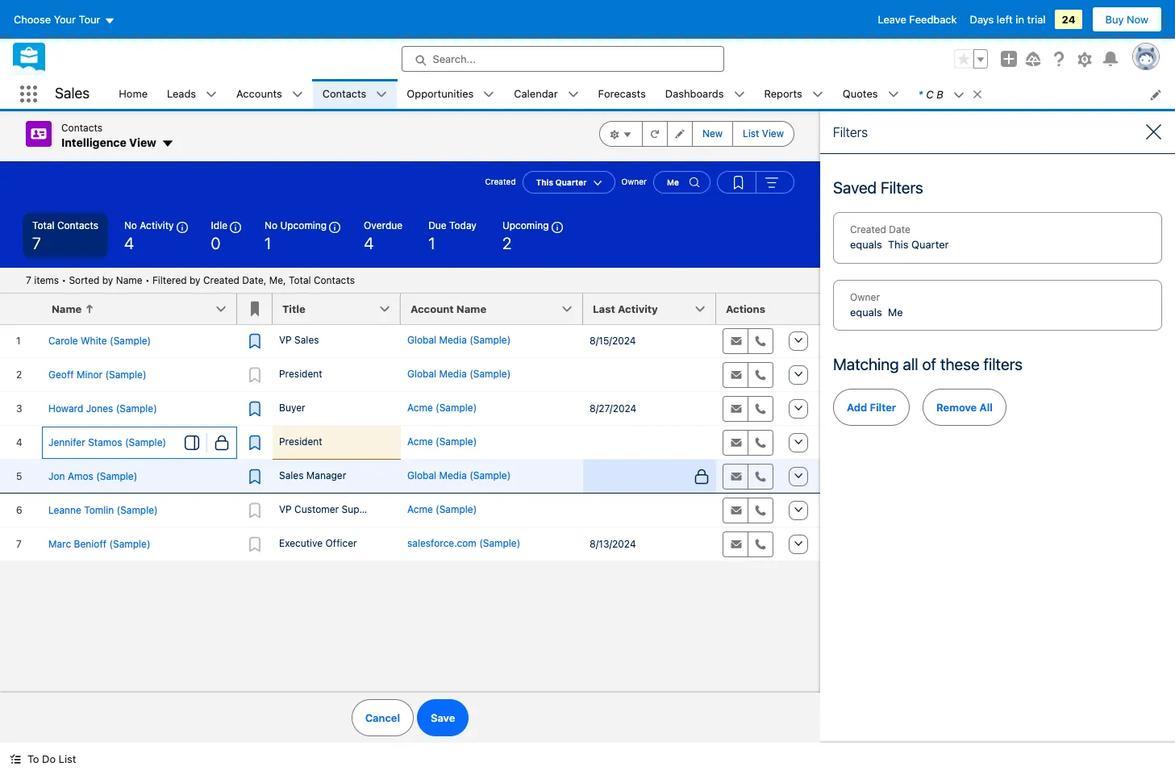 Task type: vqa. For each thing, say whether or not it's contained in the screenshot.


Task type: describe. For each thing, give the bounding box(es) containing it.
filters
[[984, 355, 1023, 374]]

date,
[[242, 274, 267, 286]]

left
[[997, 13, 1013, 26]]

leads link
[[157, 79, 206, 109]]

1 upcoming from the left
[[280, 219, 327, 231]]

quotes link
[[834, 79, 888, 109]]

equals inside created date equals this quarter
[[851, 238, 883, 251]]

created date equals this quarter
[[851, 224, 950, 251]]

created for created date equals this quarter
[[851, 224, 887, 236]]

to do list
[[27, 753, 76, 766]]

important cell
[[237, 293, 273, 325]]

quarter inside created date equals this quarter
[[912, 238, 950, 251]]

intelligence view
[[61, 136, 156, 149]]

dashboards link
[[656, 79, 734, 109]]

list inside group
[[743, 128, 760, 140]]

days left in trial
[[971, 13, 1046, 26]]

action cell
[[781, 293, 822, 325]]

matching all of these filters
[[834, 355, 1023, 374]]

text default image for calendar
[[568, 89, 579, 100]]

sales for sales
[[55, 85, 90, 102]]

action image
[[781, 293, 822, 324]]

calendar list item
[[505, 79, 589, 109]]

cancel
[[365, 712, 400, 725]]

name button
[[42, 293, 237, 324]]

0 horizontal spatial created
[[203, 274, 240, 286]]

total inside 'total contacts 7'
[[32, 219, 55, 231]]

1 horizontal spatial name
[[116, 274, 143, 286]]

executive officer
[[279, 537, 357, 549]]

no upcoming
[[265, 219, 327, 231]]

leave
[[879, 13, 907, 26]]

date
[[890, 224, 911, 236]]

last activity
[[593, 302, 658, 315]]

new
[[703, 128, 723, 140]]

activity for no activity
[[140, 219, 174, 231]]

vp for vp sales
[[279, 334, 292, 346]]

c
[[927, 88, 934, 100]]

owner equals me
[[851, 291, 904, 318]]

1 vertical spatial 7
[[26, 274, 31, 286]]

2
[[503, 234, 512, 252]]

sales manager
[[279, 469, 346, 481]]

text default image for leads
[[206, 89, 217, 100]]

now
[[1128, 13, 1149, 26]]

reports
[[765, 87, 803, 100]]

accounts
[[237, 87, 282, 100]]

choose your tour
[[14, 13, 100, 26]]

actions cell
[[717, 293, 781, 325]]

2 vertical spatial group
[[718, 171, 795, 193]]

1 • from the left
[[62, 274, 66, 286]]

1 vertical spatial total
[[289, 274, 311, 286]]

view for intelligence view
[[129, 136, 156, 149]]

8/27/2024
[[590, 402, 637, 414]]

total contacts 7
[[32, 219, 98, 252]]

search... button
[[402, 46, 724, 72]]

home
[[119, 87, 148, 100]]

saved
[[834, 178, 877, 197]]

trial
[[1028, 13, 1046, 26]]

title cell
[[273, 293, 411, 325]]

list view button
[[733, 121, 795, 147]]

do
[[42, 753, 56, 766]]

7 items • sorted by name • filtered by created date, me, total contacts
[[26, 274, 355, 286]]

to
[[27, 753, 39, 766]]

contacts list item
[[313, 79, 397, 109]]

24
[[1063, 13, 1076, 26]]

accounts list item
[[227, 79, 313, 109]]

this quarter
[[536, 177, 587, 187]]

vp for vp customer support
[[279, 503, 292, 515]]

overdue
[[364, 219, 403, 231]]

account
[[411, 302, 454, 315]]

1 1 from the left
[[265, 234, 271, 252]]

created for created
[[485, 177, 516, 186]]

name inside button
[[457, 302, 487, 315]]

row number image
[[0, 293, 42, 324]]

list view
[[743, 128, 785, 140]]

0 vertical spatial group
[[955, 49, 989, 69]]

dashboards list item
[[656, 79, 755, 109]]

title
[[282, 302, 306, 315]]

text default image for quotes
[[888, 89, 900, 100]]

text default image for *
[[954, 89, 965, 101]]

text default image for opportunities
[[484, 89, 495, 100]]

last activity button
[[584, 293, 717, 324]]

leave feedback
[[879, 13, 958, 26]]

buyer
[[279, 402, 306, 414]]

actions
[[726, 302, 766, 315]]

text default image down "leads" link
[[161, 137, 174, 150]]

account name
[[411, 302, 487, 315]]

in
[[1016, 13, 1025, 26]]

1 by from the left
[[102, 274, 113, 286]]

forecasts
[[599, 87, 646, 100]]

1 cell from the top
[[584, 358, 717, 392]]

0 horizontal spatial filters
[[834, 125, 869, 140]]

quarter inside "button"
[[556, 177, 587, 187]]

text default image inside to do list button
[[10, 754, 21, 765]]

this inside created date equals this quarter
[[889, 238, 909, 251]]

account name button
[[401, 293, 584, 324]]

home link
[[109, 79, 157, 109]]

saved filters
[[834, 178, 924, 197]]

no activity
[[124, 219, 174, 231]]

executive
[[279, 537, 323, 549]]

all
[[980, 401, 993, 414]]

filtered
[[153, 274, 187, 286]]

vp customer support
[[279, 503, 378, 515]]

grid containing name
[[0, 293, 822, 562]]

text default image for contacts
[[376, 89, 388, 100]]

contacts up title button
[[314, 274, 355, 286]]

support
[[342, 503, 378, 515]]

quotes list item
[[834, 79, 909, 109]]

dashboards
[[666, 87, 724, 100]]

1 president from the top
[[279, 368, 323, 380]]

sorted
[[69, 274, 100, 286]]

name cell
[[42, 293, 247, 325]]



Task type: locate. For each thing, give the bounding box(es) containing it.
0 horizontal spatial 1
[[265, 234, 271, 252]]

0 vertical spatial total
[[32, 219, 55, 231]]

text default image left *
[[888, 89, 900, 100]]

0 horizontal spatial me
[[667, 177, 680, 187]]

4 down no activity
[[124, 234, 134, 252]]

0 horizontal spatial view
[[129, 136, 156, 149]]

manager
[[307, 469, 346, 481]]

contacts link
[[313, 79, 376, 109]]

1 vertical spatial list
[[59, 753, 76, 766]]

1 horizontal spatial 7
[[32, 234, 41, 252]]

name up the name button on the left
[[116, 274, 143, 286]]

sales for sales manager
[[279, 469, 304, 481]]

cell for president
[[584, 426, 717, 460]]

filters down quotes "link"
[[834, 125, 869, 140]]

1 horizontal spatial view
[[763, 128, 785, 140]]

filters
[[834, 125, 869, 140], [881, 178, 924, 197]]

1 vertical spatial group
[[600, 121, 795, 147]]

of
[[923, 355, 937, 374]]

8/15/2024
[[590, 335, 636, 347]]

0 vertical spatial sales
[[55, 85, 90, 102]]

0 vertical spatial equals
[[851, 238, 883, 251]]

total right me,
[[289, 274, 311, 286]]

contacts right "accounts" "list item"
[[323, 87, 367, 100]]

2 1 from the left
[[429, 234, 435, 252]]

remove
[[937, 401, 978, 414]]

1 equals from the top
[[851, 238, 883, 251]]

group
[[955, 49, 989, 69], [600, 121, 795, 147], [718, 171, 795, 193]]

customer
[[295, 503, 339, 515]]

calendar link
[[505, 79, 568, 109]]

4 inside the overdue 4
[[364, 234, 374, 252]]

2 • from the left
[[145, 274, 150, 286]]

add filter
[[847, 401, 897, 414]]

2 horizontal spatial created
[[851, 224, 887, 236]]

opportunities list item
[[397, 79, 505, 109]]

activity up filtered
[[140, 219, 174, 231]]

1 vertical spatial vp
[[279, 503, 292, 515]]

vp left customer on the left bottom of page
[[279, 503, 292, 515]]

vp
[[279, 334, 292, 346], [279, 503, 292, 515]]

1 vertical spatial cell
[[584, 426, 717, 460]]

0 horizontal spatial upcoming
[[280, 219, 327, 231]]

text default image inside quotes list item
[[888, 89, 900, 100]]

0 vertical spatial quarter
[[556, 177, 587, 187]]

cell
[[584, 358, 717, 392], [584, 426, 717, 460], [584, 494, 717, 527]]

name inside button
[[52, 302, 82, 315]]

1 horizontal spatial 1
[[429, 234, 435, 252]]

1 horizontal spatial upcoming
[[503, 219, 549, 231]]

0
[[211, 234, 221, 252]]

account name cell
[[401, 293, 593, 325]]

0 vertical spatial filters
[[834, 125, 869, 140]]

cell for vp customer support
[[584, 494, 717, 527]]

by right sorted
[[102, 274, 113, 286]]

1 horizontal spatial list
[[743, 128, 760, 140]]

last activity cell
[[584, 293, 726, 325]]

text default image inside reports list item
[[813, 89, 824, 100]]

buy
[[1106, 13, 1125, 26]]

search...
[[433, 52, 476, 65]]

matching
[[834, 355, 900, 374]]

1 horizontal spatial created
[[485, 177, 516, 186]]

2 vertical spatial cell
[[584, 494, 717, 527]]

text default image right the reports
[[813, 89, 824, 100]]

total
[[32, 219, 55, 231], [289, 274, 311, 286]]

feedback
[[910, 13, 958, 26]]

1
[[265, 234, 271, 252], [429, 234, 435, 252]]

* c b
[[919, 88, 944, 100]]

1 vertical spatial created
[[851, 224, 887, 236]]

list item containing *
[[909, 79, 991, 109]]

idle
[[211, 219, 228, 231]]

list
[[109, 79, 1176, 109]]

group down list view button
[[718, 171, 795, 193]]

text default image inside "accounts" "list item"
[[292, 89, 303, 100]]

1 vertical spatial equals
[[851, 305, 883, 318]]

choose your tour button
[[13, 6, 116, 32]]

tour
[[79, 13, 100, 26]]

due
[[429, 219, 447, 231]]

1 no from the left
[[124, 219, 137, 231]]

text default image right the b
[[972, 89, 984, 100]]

1 horizontal spatial owner
[[851, 291, 881, 303]]

reports link
[[755, 79, 813, 109]]

1 down due
[[429, 234, 435, 252]]

vp down 'title'
[[279, 334, 292, 346]]

intelligence
[[61, 136, 127, 149]]

accounts link
[[227, 79, 292, 109]]

text default image for accounts
[[292, 89, 303, 100]]

owner
[[622, 177, 647, 186], [851, 291, 881, 303]]

new button
[[692, 121, 734, 147]]

2 vertical spatial created
[[203, 274, 240, 286]]

list containing home
[[109, 79, 1176, 109]]

created left this quarter
[[485, 177, 516, 186]]

by
[[102, 274, 113, 286], [190, 274, 201, 286]]

0 vertical spatial me
[[667, 177, 680, 187]]

text default image left the to at the bottom of page
[[10, 754, 21, 765]]

• right "items"
[[62, 274, 66, 286]]

text default image inside the opportunities list item
[[484, 89, 495, 100]]

buy now button
[[1092, 6, 1163, 32]]

2 horizontal spatial name
[[457, 302, 487, 315]]

forecasts link
[[589, 79, 656, 109]]

0 horizontal spatial by
[[102, 274, 113, 286]]

reports list item
[[755, 79, 834, 109]]

no for 1
[[265, 219, 278, 231]]

remove all
[[937, 401, 993, 414]]

0 horizontal spatial activity
[[140, 219, 174, 231]]

text default image left the opportunities link
[[376, 89, 388, 100]]

text default image inside calendar list item
[[568, 89, 579, 100]]

sales left 'manager'
[[279, 469, 304, 481]]

view inside button
[[763, 128, 785, 140]]

text default image inside leads list item
[[206, 89, 217, 100]]

no right idle
[[265, 219, 278, 231]]

2 president from the top
[[279, 435, 323, 448]]

text default image right accounts in the left top of the page
[[292, 89, 303, 100]]

0 vertical spatial cell
[[584, 358, 717, 392]]

2 vp from the top
[[279, 503, 292, 515]]

equals
[[851, 238, 883, 251], [851, 305, 883, 318]]

me inside button
[[667, 177, 680, 187]]

cell down 8/27/2024
[[584, 426, 717, 460]]

2 cell from the top
[[584, 426, 717, 460]]

0 horizontal spatial quarter
[[556, 177, 587, 187]]

this inside "button"
[[536, 177, 554, 187]]

add
[[847, 401, 868, 414]]

0 vertical spatial owner
[[622, 177, 647, 186]]

list right new
[[743, 128, 760, 140]]

sales up intelligence
[[55, 85, 90, 102]]

0 vertical spatial created
[[485, 177, 516, 186]]

row number cell
[[0, 293, 42, 325]]

equals down saved
[[851, 238, 883, 251]]

2 vertical spatial sales
[[279, 469, 304, 481]]

leads list item
[[157, 79, 227, 109]]

equals up matching at the right top of page
[[851, 305, 883, 318]]

0 horizontal spatial no
[[124, 219, 137, 231]]

cell up 8/13/2024
[[584, 494, 717, 527]]

contacts up sorted
[[57, 219, 98, 231]]

activity
[[140, 219, 174, 231], [618, 302, 658, 315]]

4 down 'overdue'
[[364, 234, 374, 252]]

last
[[593, 302, 616, 315]]

created left 'date,'
[[203, 274, 240, 286]]

cell up 8/27/2024
[[584, 358, 717, 392]]

view
[[763, 128, 785, 140], [129, 136, 156, 149]]

upcoming up 2
[[503, 219, 549, 231]]

1 horizontal spatial by
[[190, 274, 201, 286]]

1 horizontal spatial this
[[889, 238, 909, 251]]

0 horizontal spatial owner
[[622, 177, 647, 186]]

created inside created date equals this quarter
[[851, 224, 887, 236]]

1 horizontal spatial filters
[[881, 178, 924, 197]]

text default image down sorted
[[85, 304, 95, 314]]

this quarter button
[[523, 171, 615, 193]]

your
[[54, 13, 76, 26]]

text default image inside dashboards list item
[[734, 89, 745, 100]]

officer
[[326, 537, 357, 549]]

text default image
[[206, 89, 217, 100], [484, 89, 495, 100], [568, 89, 579, 100], [734, 89, 745, 100], [954, 89, 965, 101], [85, 304, 95, 314], [10, 754, 21, 765]]

text default image right 'leads'
[[206, 89, 217, 100]]

0 horizontal spatial total
[[32, 219, 55, 231]]

1 inside due today 1
[[429, 234, 435, 252]]

1 4 from the left
[[124, 234, 134, 252]]

1 down no upcoming
[[265, 234, 271, 252]]

text default image left calendar link
[[484, 89, 495, 100]]

filters up date
[[881, 178, 924, 197]]

owner for owner
[[622, 177, 647, 186]]

due today 1
[[429, 219, 477, 252]]

text default image for dashboards
[[734, 89, 745, 100]]

2 equals from the top
[[851, 305, 883, 318]]

president down the vp sales
[[279, 368, 323, 380]]

filter
[[871, 401, 897, 414]]

total up "items"
[[32, 219, 55, 231]]

1 vertical spatial quarter
[[912, 238, 950, 251]]

0 vertical spatial vp
[[279, 334, 292, 346]]

1 vertical spatial sales
[[295, 334, 319, 346]]

0 horizontal spatial 4
[[124, 234, 134, 252]]

owner inside owner equals me
[[851, 291, 881, 303]]

text default image left reports link
[[734, 89, 745, 100]]

8/13/2024
[[590, 538, 637, 550]]

0 horizontal spatial •
[[62, 274, 66, 286]]

owner right 'action' image
[[851, 291, 881, 303]]

1 horizontal spatial activity
[[618, 302, 658, 315]]

to do list button
[[0, 743, 86, 776]]

3 cell from the top
[[584, 494, 717, 527]]

1 vertical spatial filters
[[881, 178, 924, 197]]

1 vp from the top
[[279, 334, 292, 346]]

7 items • sorted by name • filtered by created date, me, total contacts status
[[26, 274, 355, 286]]

text default image inside list item
[[972, 89, 984, 100]]

1 horizontal spatial total
[[289, 274, 311, 286]]

created left date
[[851, 224, 887, 236]]

items
[[34, 274, 59, 286]]

opportunities link
[[397, 79, 484, 109]]

group down dashboards link
[[600, 121, 795, 147]]

name down sorted
[[52, 302, 82, 315]]

contacts up intelligence
[[61, 122, 103, 134]]

1 horizontal spatial quarter
[[912, 238, 950, 251]]

upcoming up me,
[[280, 219, 327, 231]]

• left filtered
[[145, 274, 150, 286]]

quotes
[[843, 87, 879, 100]]

contacts inside list item
[[323, 87, 367, 100]]

0 horizontal spatial this
[[536, 177, 554, 187]]

list right "do"
[[59, 753, 76, 766]]

name right 'account'
[[457, 302, 487, 315]]

leave feedback link
[[879, 13, 958, 26]]

view right intelligence
[[129, 136, 156, 149]]

text default image inside the name button
[[85, 304, 95, 314]]

save
[[431, 712, 455, 725]]

opportunities
[[407, 87, 474, 100]]

vp sales
[[279, 334, 319, 346]]

days
[[971, 13, 995, 26]]

2 4 from the left
[[364, 234, 374, 252]]

0 vertical spatial activity
[[140, 219, 174, 231]]

view for list view
[[763, 128, 785, 140]]

by right filtered
[[190, 274, 201, 286]]

contacts inside 'total contacts 7'
[[57, 219, 98, 231]]

president down buyer
[[279, 435, 323, 448]]

calendar
[[514, 87, 558, 100]]

remove all button
[[923, 389, 1007, 426]]

group containing new
[[600, 121, 795, 147]]

choose
[[14, 13, 51, 26]]

buy now
[[1106, 13, 1149, 26]]

1 vertical spatial owner
[[851, 291, 881, 303]]

0 horizontal spatial name
[[52, 302, 82, 315]]

activity inside button
[[618, 302, 658, 315]]

activity for last activity
[[618, 302, 658, 315]]

7 left "items"
[[26, 274, 31, 286]]

2 by from the left
[[190, 274, 201, 286]]

no right 'total contacts 7'
[[124, 219, 137, 231]]

1 horizontal spatial no
[[265, 219, 278, 231]]

0 vertical spatial 7
[[32, 234, 41, 252]]

owner left me button
[[622, 177, 647, 186]]

1 vertical spatial this
[[889, 238, 909, 251]]

7 inside 'total contacts 7'
[[32, 234, 41, 252]]

contacts
[[323, 87, 367, 100], [61, 122, 103, 134], [57, 219, 98, 231], [314, 274, 355, 286]]

activity right last
[[618, 302, 658, 315]]

these
[[941, 355, 980, 374]]

0 vertical spatial list
[[743, 128, 760, 140]]

key performance indicators group
[[0, 213, 821, 268]]

2 upcoming from the left
[[503, 219, 549, 231]]

group down days
[[955, 49, 989, 69]]

sales down 'title'
[[295, 334, 319, 346]]

1 vertical spatial president
[[279, 435, 323, 448]]

text default image right calendar
[[568, 89, 579, 100]]

view down reports link
[[763, 128, 785, 140]]

president
[[279, 368, 323, 380], [279, 435, 323, 448]]

1 vertical spatial me
[[889, 305, 904, 318]]

grid
[[0, 293, 822, 562]]

1 horizontal spatial •
[[145, 274, 150, 286]]

0 vertical spatial president
[[279, 368, 323, 380]]

b
[[937, 88, 944, 100]]

text default image for reports
[[813, 89, 824, 100]]

0 horizontal spatial list
[[59, 753, 76, 766]]

1 horizontal spatial me
[[889, 305, 904, 318]]

2 no from the left
[[265, 219, 278, 231]]

7 up "items"
[[32, 234, 41, 252]]

equals inside owner equals me
[[851, 305, 883, 318]]

created
[[485, 177, 516, 186], [851, 224, 887, 236], [203, 274, 240, 286]]

add filter button
[[834, 389, 911, 426]]

text default image inside contacts list item
[[376, 89, 388, 100]]

title button
[[273, 293, 401, 324]]

owner for owner equals me
[[851, 291, 881, 303]]

0 horizontal spatial 7
[[26, 274, 31, 286]]

1 horizontal spatial 4
[[364, 234, 374, 252]]

text default image right the b
[[954, 89, 965, 101]]

today
[[450, 219, 477, 231]]

me inside owner equals me
[[889, 305, 904, 318]]

save button
[[417, 700, 469, 737]]

0 vertical spatial this
[[536, 177, 554, 187]]

text default image
[[972, 89, 984, 100], [292, 89, 303, 100], [376, 89, 388, 100], [813, 89, 824, 100], [888, 89, 900, 100], [161, 137, 174, 150]]

no for 4
[[124, 219, 137, 231]]

*
[[919, 88, 924, 100]]

list item
[[909, 79, 991, 109]]

activity inside key performance indicators group
[[140, 219, 174, 231]]

1 vertical spatial activity
[[618, 302, 658, 315]]

leads
[[167, 87, 196, 100]]

overdue 4
[[364, 219, 403, 252]]



